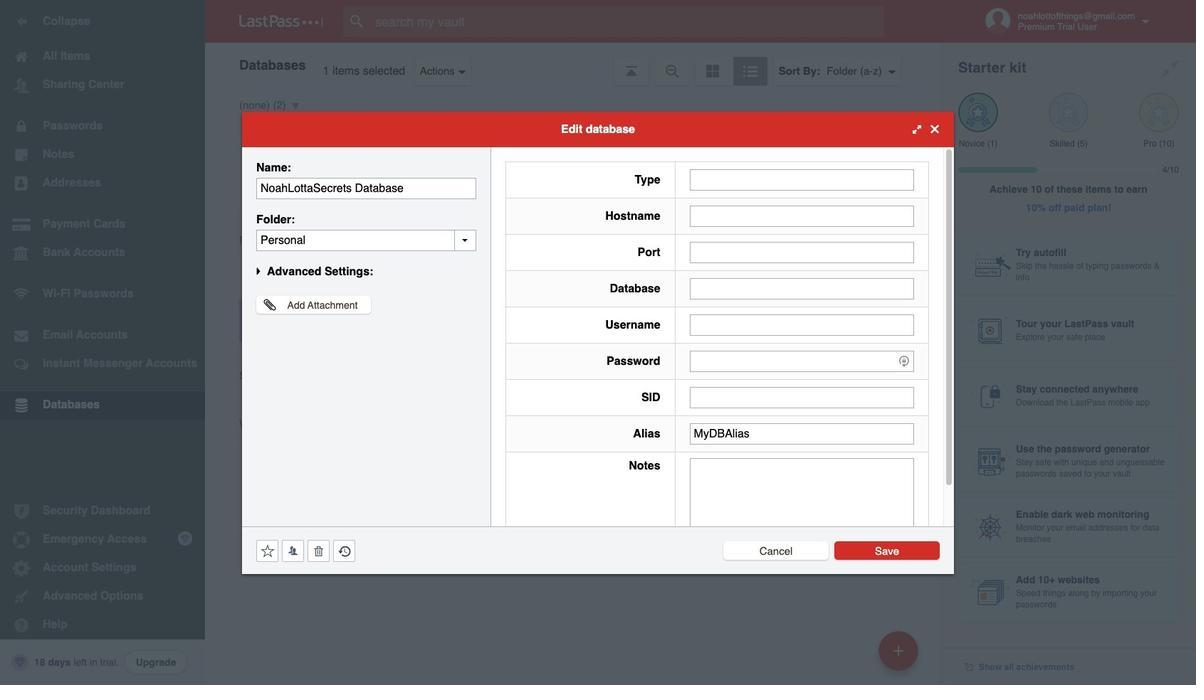 Task type: vqa. For each thing, say whether or not it's contained in the screenshot.
caret right image in the bottom left of the page
no



Task type: describe. For each thing, give the bounding box(es) containing it.
new item navigation
[[874, 627, 927, 686]]

new item image
[[894, 646, 904, 656]]

Search search field
[[343, 6, 912, 37]]



Task type: locate. For each thing, give the bounding box(es) containing it.
lastpass image
[[239, 15, 323, 28]]

None password field
[[690, 351, 914, 372]]

search my vault text field
[[343, 6, 912, 37]]

dialog
[[242, 111, 954, 574]]

None text field
[[690, 169, 914, 190], [690, 242, 914, 263], [690, 314, 914, 336], [690, 387, 914, 408], [690, 423, 914, 445], [690, 458, 914, 546], [690, 169, 914, 190], [690, 242, 914, 263], [690, 314, 914, 336], [690, 387, 914, 408], [690, 423, 914, 445], [690, 458, 914, 546]]

vault options navigation
[[205, 43, 941, 85]]

main navigation navigation
[[0, 0, 205, 686]]

None text field
[[256, 178, 476, 199], [690, 205, 914, 227], [256, 230, 476, 251], [690, 278, 914, 299], [256, 178, 476, 199], [690, 205, 914, 227], [256, 230, 476, 251], [690, 278, 914, 299]]



